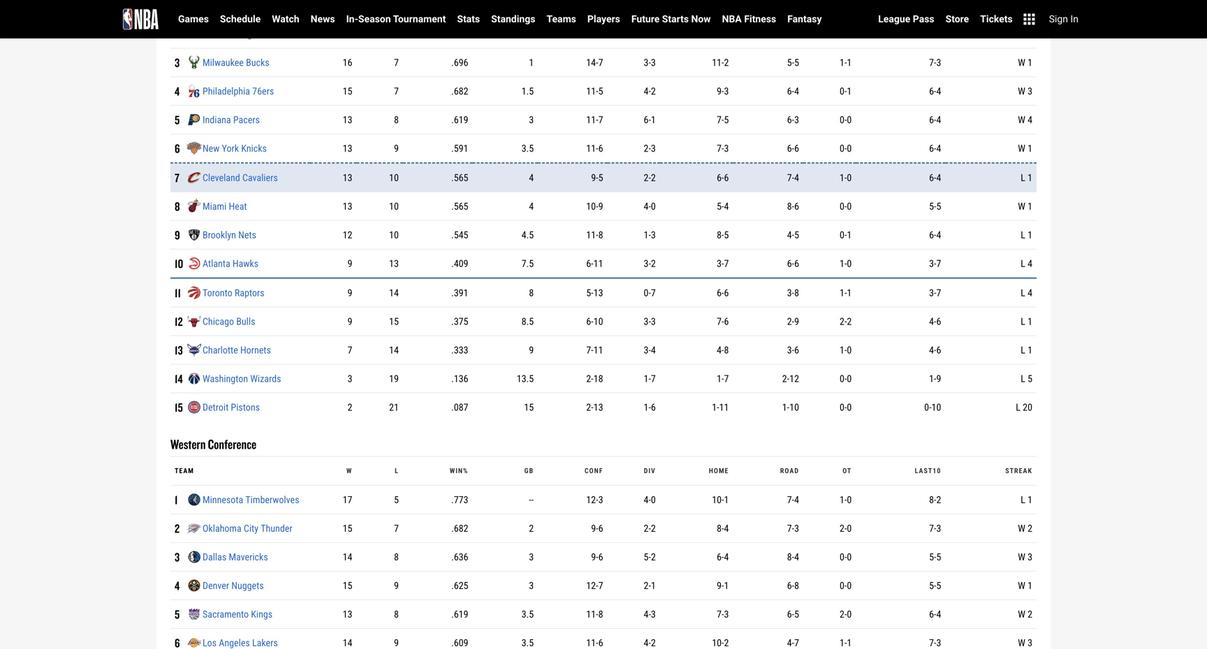 Task type: vqa. For each thing, say whether or not it's contained in the screenshot.
25.0
no



Task type: describe. For each thing, give the bounding box(es) containing it.
10-2
[[712, 638, 729, 649]]

1-1 for 3
[[840, 57, 852, 68]]

11- for 6-5
[[586, 609, 598, 621]]

logo image for los angeles lakers
[[186, 635, 203, 650]]

toronto raptors
[[203, 287, 264, 299]]

0-1 for 4
[[840, 86, 852, 97]]

1 horizontal spatial 8-4
[[787, 552, 799, 563]]

0 for oklahoma city thunder
[[847, 523, 852, 535]]

logo image for miami heat
[[186, 198, 203, 215]]

l 1 for 1
[[1021, 495, 1033, 506]]

6-8
[[787, 581, 799, 592]]

3-3 for 3
[[644, 57, 656, 68]]

hornets
[[240, 345, 271, 356]]

nuggets
[[231, 581, 264, 592]]

5-13
[[586, 287, 603, 299]]

6-3
[[787, 114, 799, 126]]

l 1 for 12
[[1021, 316, 1033, 328]]

l for 7
[[1021, 172, 1026, 184]]

sacramento kings
[[203, 609, 273, 621]]

washington wizards
[[203, 373, 281, 385]]

logo image for denver nuggets
[[186, 578, 203, 595]]

charlotte
[[203, 345, 238, 356]]

0-1 for 9
[[840, 229, 852, 241]]

11- for 6-4
[[586, 86, 598, 97]]

0 for orlando magic
[[847, 28, 852, 40]]

4-7
[[787, 638, 799, 649]]

logo image for orlando magic
[[186, 26, 203, 42]]

heat
[[229, 201, 247, 212]]

w for thunder
[[1018, 523, 1026, 535]]

l 4 for 10
[[1021, 258, 1033, 270]]

2- right 2-9
[[840, 316, 847, 328]]

detroit
[[203, 402, 229, 414]]

3-6
[[787, 345, 799, 356]]

11-5
[[586, 86, 603, 97]]

2-2 for 7
[[644, 172, 656, 184]]

tickets link
[[975, 0, 1018, 38]]

6-6 down 6-3
[[787, 143, 799, 154]]

2-3
[[644, 143, 656, 154]]

4-0 for 1
[[644, 495, 656, 506]]

thunder
[[261, 523, 292, 535]]

.682 for 4
[[451, 86, 468, 97]]

atlanta hawks
[[203, 258, 259, 270]]

logo image for detroit pistons
[[186, 399, 203, 416]]

0 vertical spatial 12
[[343, 229, 352, 241]]

1 vertical spatial 12
[[175, 314, 183, 329]]

3-1
[[644, 28, 656, 40]]

pacers
[[233, 114, 260, 126]]

6-6 down the 4-5
[[787, 258, 799, 270]]

w
[[347, 467, 352, 476]]

0-7
[[644, 287, 656, 299]]

6-1
[[644, 114, 656, 126]]

fantasy link
[[782, 0, 828, 38]]

oklahoma
[[203, 523, 242, 535]]

11- for 5-5
[[586, 28, 598, 40]]

magic
[[235, 28, 259, 40]]

l 5
[[1021, 373, 1033, 385]]

logo image for philadelphia 76ers
[[186, 83, 203, 100]]

charlotte hornets
[[203, 345, 271, 356]]

cleveland
[[203, 172, 240, 184]]

8-2 for 1
[[929, 495, 941, 506]]

york
[[222, 143, 239, 154]]

hawks
[[233, 258, 259, 270]]

3.5 for 5
[[522, 609, 534, 621]]

players
[[588, 13, 620, 25]]

8.5
[[522, 316, 534, 328]]

pistons
[[231, 402, 260, 414]]

games link
[[173, 0, 214, 38]]

gb
[[524, 467, 534, 476]]

3-7 for 10
[[929, 258, 941, 270]]

12- for 1
[[586, 495, 598, 506]]

5-5 for 4
[[929, 581, 941, 592]]

7-5
[[717, 114, 729, 126]]

--
[[529, 495, 534, 506]]

0-0 for 6
[[840, 143, 852, 154]]

9-6 for 3
[[591, 552, 603, 563]]

toronto
[[203, 287, 232, 299]]

3-2
[[644, 258, 656, 270]]

12-7
[[586, 581, 603, 592]]

brooklyn
[[203, 229, 236, 241]]

4-2 for 11-5
[[644, 86, 656, 97]]

3 w 2 from the top
[[1018, 609, 1033, 621]]

logo image for toronto raptors
[[186, 285, 203, 302]]

11 left toronto in the left top of the page
[[175, 285, 181, 301]]

2- right 6-5
[[840, 609, 847, 621]]

0-0 for 15
[[840, 402, 852, 414]]

8- down 5-4
[[717, 229, 724, 241]]

w 1 for 8
[[1018, 201, 1033, 212]]

l for 15
[[1016, 402, 1021, 414]]

10- for 1
[[712, 495, 724, 506]]

8- down pass
[[929, 28, 937, 40]]

6-11
[[586, 258, 603, 270]]

w 2 for 3
[[1018, 523, 1033, 535]]

2- up "2-13"
[[586, 373, 594, 385]]

8- down last10
[[929, 495, 937, 506]]

future starts now link
[[626, 0, 717, 38]]

los
[[203, 638, 217, 649]]

11- for 4-5
[[586, 229, 598, 241]]

games
[[178, 13, 209, 25]]

chicago bulls
[[203, 316, 255, 328]]

13.5
[[517, 373, 534, 385]]

oklahoma city thunder
[[203, 523, 292, 535]]

.591
[[451, 143, 468, 154]]

0- for 5-5
[[840, 28, 847, 40]]

sacramento
[[203, 609, 249, 621]]

9-6 for 2
[[591, 523, 603, 535]]

1-0 for 7
[[840, 172, 852, 184]]

.619 for .609
[[451, 609, 468, 621]]

9-3
[[717, 86, 729, 97]]

8- up the 4-5
[[787, 201, 794, 212]]

0 for charlotte hornets
[[847, 345, 852, 356]]

fantasy
[[788, 13, 822, 25]]

1-1 for 11
[[840, 287, 852, 299]]

detroit pistons
[[203, 402, 260, 414]]

.136
[[451, 373, 468, 385]]

19
[[389, 373, 399, 385]]

new york knicks
[[203, 143, 267, 154]]

3-7 for 11
[[929, 287, 941, 299]]

w for knicks
[[1018, 143, 1026, 154]]

0 for indiana pacers
[[847, 114, 852, 126]]

1 1-7 from the left
[[644, 373, 656, 385]]

3 3.5 from the top
[[522, 638, 534, 649]]

0- for 6-6
[[840, 143, 847, 154]]

l 1 for 7
[[1021, 172, 1033, 184]]

2-9
[[787, 316, 799, 328]]

14-7
[[586, 57, 603, 68]]

w 1 for 3
[[1018, 57, 1033, 68]]

0 vertical spatial 8-4
[[717, 523, 729, 535]]

0- for 6-8
[[840, 581, 847, 592]]

teams
[[547, 13, 576, 25]]

.619 for .591
[[451, 114, 468, 126]]

western conference
[[170, 436, 256, 453]]

10-9
[[586, 201, 603, 212]]

.696 for 3
[[451, 57, 468, 68]]

11 for 6-
[[594, 258, 603, 270]]

nets
[[238, 229, 256, 241]]

angeles
[[219, 638, 250, 649]]

stats
[[457, 13, 480, 25]]

los angeles lakers
[[203, 638, 278, 649]]

cleveland cavaliers
[[203, 172, 278, 184]]

logo image for charlotte hornets
[[186, 342, 203, 359]]

w 3 for 4
[[1018, 86, 1033, 97]]

2 - from the left
[[531, 495, 534, 506]]

7-4 for 1
[[787, 495, 799, 506]]

l for 9
[[1021, 229, 1026, 241]]

8-5
[[717, 229, 729, 241]]

0- for 4-5
[[840, 229, 847, 241]]

8-6
[[787, 201, 799, 212]]

standings link
[[486, 0, 541, 38]]

.409
[[451, 258, 468, 270]]

1-0 for 13
[[840, 345, 852, 356]]

0- for 6-4
[[840, 86, 847, 97]]

new
[[203, 143, 220, 154]]

0-0 for 14
[[840, 373, 852, 385]]

0-0 for 5
[[840, 114, 852, 126]]

denver
[[203, 581, 229, 592]]

store link
[[940, 0, 975, 38]]

0- for 8-6
[[840, 201, 847, 212]]

11- for 6-6
[[586, 143, 598, 154]]

.545
[[451, 229, 468, 241]]

9-5
[[591, 172, 603, 184]]

w for magic
[[1018, 28, 1026, 40]]

washington
[[203, 373, 248, 385]]

6-10
[[586, 316, 603, 328]]

denver nuggets
[[203, 581, 264, 592]]

.375
[[451, 316, 468, 328]]

6-4 for 6-6
[[929, 143, 941, 154]]

4-6 for 13
[[929, 345, 941, 356]]

11-8 for 9
[[586, 229, 603, 241]]

milwaukee bucks
[[203, 57, 269, 68]]

miami heat
[[203, 201, 247, 212]]

dallas
[[203, 552, 227, 563]]

l 4 for 11
[[1021, 287, 1033, 299]]



Task type: locate. For each thing, give the bounding box(es) containing it.
0-0 for 2
[[840, 28, 852, 40]]

2 vertical spatial 1-1
[[840, 638, 852, 649]]

in-
[[346, 13, 358, 25]]

3-3 down 0-7
[[644, 316, 656, 328]]

6-6 up 5-4
[[717, 172, 729, 184]]

9-6 down 12-3 at the left of page
[[591, 523, 603, 535]]

l for 10
[[1021, 258, 1026, 270]]

8-4 down 10-1
[[717, 523, 729, 535]]

10- down "home"
[[712, 495, 724, 506]]

players link
[[582, 0, 626, 38]]

0 horizontal spatial 1-7
[[644, 373, 656, 385]]

2 .682 from the top
[[451, 523, 468, 535]]

4-8
[[717, 345, 729, 356]]

1-0 for 1
[[840, 495, 852, 506]]

6-4 for 4-5
[[929, 229, 941, 241]]

19 logo image from the top
[[186, 607, 203, 623]]

conference
[[208, 436, 256, 453]]

0 vertical spatial .696
[[451, 28, 468, 40]]

8-2 down pass
[[929, 28, 941, 40]]

0- for 6-3
[[840, 114, 847, 126]]

2 8-2 from the top
[[929, 495, 941, 506]]

1 vertical spatial 8-4
[[787, 552, 799, 563]]

streak
[[1006, 467, 1033, 476]]

11-
[[586, 28, 598, 40], [712, 28, 724, 40], [712, 57, 724, 68], [586, 86, 598, 97], [586, 114, 598, 126], [586, 143, 598, 154], [586, 229, 598, 241], [586, 609, 598, 621], [586, 638, 598, 649]]

7 logo image from the top
[[186, 198, 203, 215]]

conf
[[585, 467, 603, 476]]

2 3.5 from the top
[[522, 609, 534, 621]]

logo image up the indiana
[[186, 83, 203, 100]]

sign
[[1049, 13, 1068, 25]]

2 12- from the top
[[586, 581, 598, 592]]

w for kings
[[1018, 609, 1026, 621]]

logo image for oklahoma city thunder
[[186, 521, 203, 537]]

league pass link
[[873, 0, 940, 38]]

lakers
[[252, 638, 278, 649]]

.333
[[451, 345, 468, 356]]

10-
[[586, 201, 598, 212], [712, 495, 724, 506], [712, 638, 724, 649]]

16 for 2
[[343, 28, 352, 40]]

11-7
[[586, 114, 603, 126]]

3 1-1 from the top
[[840, 638, 852, 649]]

12- left 2-1 at the right of page
[[586, 581, 598, 592]]

.619 up .609
[[451, 609, 468, 621]]

.696 down stats link
[[451, 57, 468, 68]]

0-1
[[840, 86, 852, 97], [840, 229, 852, 241]]

1 .682 from the top
[[451, 86, 468, 97]]

0 for miami heat
[[847, 201, 852, 212]]

7 0-0 from the top
[[840, 552, 852, 563]]

philadelphia
[[203, 86, 250, 97]]

2 l 1 from the top
[[1021, 229, 1033, 241]]

7-4 for 7
[[787, 172, 799, 184]]

3-3 down 3-1
[[644, 57, 656, 68]]

1 vertical spatial w 2
[[1018, 523, 1033, 535]]

2-2 right 2-9
[[840, 316, 852, 328]]

3 1-0 from the top
[[840, 345, 852, 356]]

0 vertical spatial 2-0
[[840, 523, 852, 535]]

0-10
[[924, 402, 941, 414]]

logo image for indiana pacers
[[186, 112, 203, 128]]

4-2 down "4-3"
[[644, 638, 656, 649]]

18
[[594, 373, 603, 385]]

0 vertical spatial .619
[[451, 114, 468, 126]]

w 2 for 1
[[1018, 28, 1033, 40]]

0 vertical spatial 11-6
[[586, 143, 603, 154]]

w 3 for 3
[[1018, 552, 1033, 563]]

miami
[[203, 201, 227, 212]]

logo image down 'games'
[[186, 26, 203, 42]]

2-0
[[840, 523, 852, 535], [840, 609, 852, 621]]

2- down ot
[[840, 523, 847, 535]]

2-2 up 5-2 on the right
[[644, 523, 656, 535]]

now
[[691, 13, 711, 25]]

11 up the 18
[[594, 345, 603, 356]]

1 vertical spatial 3-3
[[644, 316, 656, 328]]

2 1-1 from the top
[[840, 287, 852, 299]]

logo image down toronto in the left top of the page
[[186, 313, 203, 330]]

1 3-3 from the top
[[644, 57, 656, 68]]

0 for new york knicks
[[847, 143, 852, 154]]

9- up 10-2
[[717, 581, 724, 592]]

0 for denver nuggets
[[847, 581, 852, 592]]

11- for 4-7
[[586, 638, 598, 649]]

7-4 up "8-6"
[[787, 172, 799, 184]]

1 11-6 from the top
[[586, 143, 603, 154]]

0 vertical spatial 4-6
[[929, 316, 941, 328]]

1 4-0 from the top
[[644, 201, 656, 212]]

1 9-6 from the top
[[591, 523, 603, 535]]

4 l 1 from the top
[[1021, 345, 1033, 356]]

4
[[598, 28, 603, 40], [175, 83, 180, 99], [794, 86, 799, 97], [937, 86, 941, 97], [937, 114, 941, 126], [1028, 114, 1033, 126], [937, 143, 941, 154], [529, 172, 534, 184], [794, 172, 799, 184], [937, 172, 941, 184], [529, 201, 534, 212], [724, 201, 729, 212], [937, 229, 941, 241], [1028, 258, 1033, 270], [1028, 287, 1033, 299], [651, 345, 656, 356], [794, 495, 799, 506], [724, 523, 729, 535], [724, 552, 729, 563], [794, 552, 799, 563], [175, 579, 180, 594], [937, 609, 941, 621]]

0 vertical spatial w 2
[[1018, 28, 1033, 40]]

logo image down "dallas"
[[186, 578, 203, 595]]

4 1-0 from the top
[[840, 495, 852, 506]]

0 vertical spatial 10-
[[586, 201, 598, 212]]

logo image up detroit
[[186, 371, 203, 388]]

season
[[358, 13, 391, 25]]

w 1 for 4
[[1018, 581, 1033, 592]]

9- for 3
[[591, 552, 598, 563]]

8-2
[[929, 28, 941, 40], [929, 495, 941, 506]]

3 logo image from the top
[[186, 83, 203, 100]]

1 logo image from the top
[[186, 26, 203, 42]]

0 horizontal spatial 8-4
[[717, 523, 729, 535]]

12- for 4
[[586, 581, 598, 592]]

1-0 for 10
[[840, 258, 852, 270]]

1 vertical spatial .565
[[451, 201, 468, 212]]

watch
[[272, 13, 299, 25]]

0 horizontal spatial 12
[[175, 314, 183, 329]]

9-
[[717, 86, 724, 97], [591, 172, 598, 184], [591, 523, 598, 535], [591, 552, 598, 563], [717, 581, 724, 592]]

2- up 1-10
[[782, 373, 790, 385]]

logo image for washington wizards
[[186, 371, 203, 388]]

1 1-0 from the top
[[840, 172, 852, 184]]

8-2 down last10
[[929, 495, 941, 506]]

6-6 up 7-6 at the right of page
[[717, 287, 729, 299]]

2 w 1 from the top
[[1018, 143, 1033, 154]]

2-0 for 5
[[840, 609, 852, 621]]

11 up 5-13
[[594, 258, 603, 270]]

future starts now
[[632, 13, 711, 25]]

16 logo image from the top
[[186, 521, 203, 537]]

milwaukee
[[203, 57, 244, 68]]

1 16 from the top
[[343, 28, 352, 40]]

6-4 for 6-5
[[929, 609, 941, 621]]

bucks
[[246, 57, 269, 68]]

logo image up los
[[186, 607, 203, 623]]

1 l 1 from the top
[[1021, 172, 1033, 184]]

philadelphia 76ers
[[203, 86, 274, 97]]

logo image for atlanta hawks
[[186, 256, 203, 272]]

1 vertical spatial .696
[[451, 57, 468, 68]]

0 vertical spatial 0-1
[[840, 86, 852, 97]]

w for mavericks
[[1018, 552, 1026, 563]]

11 down 4-8
[[719, 402, 729, 414]]

.565 for 7
[[451, 172, 468, 184]]

1 l 4 from the top
[[1021, 258, 1033, 270]]

2-0 right 6-5
[[840, 609, 852, 621]]

1 .565 from the top
[[451, 172, 468, 184]]

6
[[175, 141, 180, 156], [598, 143, 603, 154], [794, 143, 799, 154], [724, 172, 729, 184], [794, 201, 799, 212], [794, 258, 799, 270], [724, 287, 729, 299], [724, 316, 729, 328], [937, 316, 941, 328], [794, 345, 799, 356], [937, 345, 941, 356], [651, 402, 656, 414], [598, 523, 603, 535], [598, 552, 603, 563], [598, 638, 603, 649]]

2- down 2-18
[[586, 402, 594, 414]]

logo image up new
[[186, 112, 203, 128]]

20 logo image from the top
[[186, 635, 203, 650]]

0- for 1-10
[[840, 402, 847, 414]]

.682 up .636
[[451, 523, 468, 535]]

1 1-1 from the top
[[840, 57, 852, 68]]

2-18
[[586, 373, 603, 385]]

10
[[389, 172, 399, 184], [389, 201, 399, 212], [389, 229, 399, 241], [175, 256, 183, 271], [594, 316, 603, 328], [790, 402, 799, 414], [932, 402, 941, 414]]

2 4-2 from the top
[[644, 638, 656, 649]]

2 4-0 from the top
[[644, 495, 656, 506]]

2 .565 from the top
[[451, 201, 468, 212]]

9- up the 10-9
[[591, 172, 598, 184]]

logo image up brooklyn
[[186, 198, 203, 215]]

league pass
[[878, 13, 935, 25]]

4-0 down div
[[644, 495, 656, 506]]

1-7 down 3-4
[[644, 373, 656, 385]]

1 vertical spatial l 4
[[1021, 287, 1033, 299]]

3 0-0 from the top
[[840, 143, 852, 154]]

.565 down .591
[[451, 172, 468, 184]]

0-0 for 8
[[840, 201, 852, 212]]

.565
[[451, 172, 468, 184], [451, 201, 468, 212]]

16 for 3
[[343, 57, 352, 68]]

1 vertical spatial 9-6
[[591, 552, 603, 563]]

0 vertical spatial 11-8
[[586, 229, 603, 241]]

8 0-0 from the top
[[840, 581, 852, 592]]

2 vertical spatial 10-
[[712, 638, 724, 649]]

11 for 7-
[[594, 345, 603, 356]]

l 1 for 9
[[1021, 229, 1033, 241]]

12
[[343, 229, 352, 241], [175, 314, 183, 329], [790, 373, 799, 385]]

5 logo image from the top
[[186, 140, 203, 157]]

3-7
[[717, 258, 729, 270], [929, 258, 941, 270], [929, 287, 941, 299]]

2 w 3 from the top
[[1018, 552, 1033, 563]]

logo image for cleveland cavaliers
[[186, 170, 203, 186]]

7-
[[929, 57, 937, 68], [717, 114, 724, 126], [717, 143, 724, 154], [787, 172, 794, 184], [717, 316, 724, 328], [586, 345, 594, 356], [787, 495, 794, 506], [787, 523, 794, 535], [929, 523, 937, 535], [717, 609, 724, 621], [929, 638, 937, 649]]

15
[[343, 86, 352, 97], [389, 316, 399, 328], [175, 400, 183, 415], [524, 402, 534, 414], [343, 523, 352, 535], [343, 581, 352, 592]]

10 w from the top
[[1018, 609, 1026, 621]]

0 for minnesota timberwolves
[[847, 495, 852, 506]]

2 w 2 from the top
[[1018, 523, 1033, 535]]

11-2 for 2
[[712, 28, 729, 40]]

.391
[[451, 287, 468, 299]]

4 logo image from the top
[[186, 112, 203, 128]]

0 vertical spatial w 3
[[1018, 86, 1033, 97]]

0- for 2-12
[[840, 373, 847, 385]]

3 w 1 from the top
[[1018, 201, 1033, 212]]

nba
[[722, 13, 742, 25]]

7-4 down road
[[787, 495, 799, 506]]

3 w from the top
[[1018, 86, 1026, 97]]

1 7-4 from the top
[[787, 172, 799, 184]]

1-0
[[840, 172, 852, 184], [840, 258, 852, 270], [840, 345, 852, 356], [840, 495, 852, 506]]

2 horizontal spatial 12
[[790, 373, 799, 385]]

11-6 down 11-7
[[586, 143, 603, 154]]

3 l 1 from the top
[[1021, 316, 1033, 328]]

0 for detroit pistons
[[847, 402, 852, 414]]

1-7 down 4-8
[[717, 373, 729, 385]]

0 vertical spatial 4-0
[[644, 201, 656, 212]]

tournament
[[393, 13, 446, 25]]

11 w from the top
[[1018, 638, 1026, 649]]

0- for 8-4
[[840, 552, 847, 563]]

11-4
[[586, 28, 603, 40]]

1 w 2 from the top
[[1018, 28, 1033, 40]]

11-8 down 12-7
[[586, 609, 603, 621]]

9 logo image from the top
[[186, 256, 203, 272]]

0 vertical spatial 16
[[343, 28, 352, 40]]

2 vertical spatial 3.5
[[522, 638, 534, 649]]

1 vertical spatial 12-
[[586, 581, 598, 592]]

logo image up denver
[[186, 549, 203, 566]]

logo image up toronto in the left top of the page
[[186, 256, 203, 272]]

11 for 1-
[[719, 402, 729, 414]]

17 logo image from the top
[[186, 549, 203, 566]]

0 vertical spatial 3-3
[[644, 57, 656, 68]]

1 vertical spatial 2-0
[[840, 609, 852, 621]]

2- down 5-2 on the right
[[644, 581, 651, 592]]

7.5
[[522, 258, 534, 270]]

11-6 for 8
[[586, 638, 603, 649]]

w for 76ers
[[1018, 86, 1026, 97]]

2 vertical spatial w 3
[[1018, 638, 1033, 649]]

12- down conf
[[586, 495, 598, 506]]

1 vertical spatial 11-6
[[586, 638, 603, 649]]

8
[[394, 114, 399, 126], [175, 199, 180, 214], [598, 229, 603, 241], [529, 287, 534, 299], [794, 287, 799, 299], [724, 345, 729, 356], [394, 552, 399, 563], [794, 581, 799, 592], [394, 609, 399, 621], [598, 609, 603, 621]]

logo image down orlando
[[186, 54, 203, 71]]

2-2 for 2
[[644, 523, 656, 535]]

1 11-8 from the top
[[586, 229, 603, 241]]

0 vertical spatial 9-6
[[591, 523, 603, 535]]

l 1 for 13
[[1021, 345, 1033, 356]]

in-season tournament link
[[341, 0, 452, 38]]

home
[[709, 467, 729, 476]]

.565 up .545
[[451, 201, 468, 212]]

2 1-7 from the left
[[717, 373, 729, 385]]

1 horizontal spatial 1-7
[[717, 373, 729, 385]]

2 11-2 from the top
[[712, 57, 729, 68]]

20
[[1023, 402, 1033, 414]]

.682 up .591
[[451, 86, 468, 97]]

0 vertical spatial l 4
[[1021, 258, 1033, 270]]

1 vertical spatial 11-2
[[712, 57, 729, 68]]

9 w from the top
[[1018, 581, 1026, 592]]

0 vertical spatial 8-2
[[929, 28, 941, 40]]

2-12
[[782, 373, 799, 385]]

0 vertical spatial .682
[[451, 86, 468, 97]]

4 w 1 from the top
[[1018, 581, 1033, 592]]

1 vertical spatial w 3
[[1018, 552, 1033, 563]]

1 11-2 from the top
[[712, 28, 729, 40]]

0 vertical spatial 4-2
[[644, 86, 656, 97]]

2- down 6-1
[[644, 143, 651, 154]]

last10
[[915, 467, 941, 476]]

0 for dallas mavericks
[[847, 552, 852, 563]]

starts
[[662, 13, 689, 25]]

1 vertical spatial 10-
[[712, 495, 724, 506]]

2 11-8 from the top
[[586, 609, 603, 621]]

10- down 9-5
[[586, 201, 598, 212]]

0 vertical spatial 12-
[[586, 495, 598, 506]]

indiana pacers
[[203, 114, 260, 126]]

1 2-0 from the top
[[840, 523, 852, 535]]

.565 for 8
[[451, 201, 468, 212]]

9- up 7-5
[[717, 86, 724, 97]]

logo image for dallas mavericks
[[186, 549, 203, 566]]

5 l 1 from the top
[[1021, 495, 1033, 506]]

1-1
[[840, 57, 852, 68], [840, 287, 852, 299], [840, 638, 852, 649]]

logo image for minnesota timberwolves
[[186, 492, 203, 509]]

3-3 for 12
[[644, 316, 656, 328]]

9- down 12-3 at the left of page
[[591, 523, 598, 535]]

2-
[[644, 143, 651, 154], [644, 172, 651, 184], [787, 316, 794, 328], [840, 316, 847, 328], [586, 373, 594, 385], [782, 373, 790, 385], [586, 402, 594, 414], [644, 523, 651, 535], [840, 523, 847, 535], [644, 581, 651, 592], [840, 609, 847, 621]]

15 logo image from the top
[[186, 492, 203, 509]]

logo image down chicago in the left of the page
[[186, 342, 203, 359]]

1 vertical spatial 1-1
[[840, 287, 852, 299]]

l for 1
[[1021, 495, 1026, 506]]

kings
[[251, 609, 273, 621]]

0-0
[[840, 28, 852, 40], [840, 114, 852, 126], [840, 143, 852, 154], [840, 201, 852, 212], [840, 373, 852, 385], [840, 402, 852, 414], [840, 552, 852, 563], [840, 581, 852, 592]]

2 3-3 from the top
[[644, 316, 656, 328]]

2 9-6 from the top
[[591, 552, 603, 563]]

8- up the 6-8
[[787, 552, 794, 563]]

1 w from the top
[[1018, 28, 1026, 40]]

10 logo image from the top
[[186, 285, 203, 302]]

1 vertical spatial 7-4
[[787, 495, 799, 506]]

2 w from the top
[[1018, 57, 1026, 68]]

1 vertical spatial 4-2
[[644, 638, 656, 649]]

logo image left angeles
[[186, 635, 203, 650]]

l for 12
[[1021, 316, 1026, 328]]

2 logo image from the top
[[186, 54, 203, 71]]

5-2
[[644, 552, 656, 563]]

0 vertical spatial 1-1
[[840, 57, 852, 68]]

affiliates image
[[1024, 14, 1035, 25]]

9-6 up 12-7
[[591, 552, 603, 563]]

raptors
[[235, 287, 264, 299]]

11 logo image from the top
[[186, 313, 203, 330]]

logo image down new
[[186, 170, 203, 186]]

3.5 for 6
[[522, 143, 534, 154]]

2 vertical spatial 12
[[790, 373, 799, 385]]

1 vertical spatial .619
[[451, 609, 468, 621]]

logo image left york
[[186, 140, 203, 157]]

2-0 down ot
[[840, 523, 852, 535]]

schedule link
[[214, 0, 266, 38]]

1 horizontal spatial 12
[[343, 229, 352, 241]]

2 l 4 from the top
[[1021, 287, 1033, 299]]

2 2-0 from the top
[[840, 609, 852, 621]]

1 4-6 from the top
[[929, 316, 941, 328]]

11-2 for 3
[[712, 57, 729, 68]]

league
[[878, 13, 911, 25]]

l 1
[[1021, 172, 1033, 184], [1021, 229, 1033, 241], [1021, 316, 1033, 328], [1021, 345, 1033, 356], [1021, 495, 1033, 506]]

1 .619 from the top
[[451, 114, 468, 126]]

1 vertical spatial 2-2
[[840, 316, 852, 328]]

logo image for chicago bulls
[[186, 313, 203, 330]]

8-4 up the 6-8
[[787, 552, 799, 563]]

1 8-2 from the top
[[929, 28, 941, 40]]

1 vertical spatial 0-1
[[840, 229, 852, 241]]

6-4 for 7-4
[[929, 172, 941, 184]]

1 vertical spatial 3.5
[[522, 609, 534, 621]]

1 vertical spatial 4-6
[[929, 345, 941, 356]]

1-3
[[644, 229, 656, 241]]

w for nuggets
[[1018, 581, 1026, 592]]

2 1-0 from the top
[[840, 258, 852, 270]]

14 logo image from the top
[[186, 399, 203, 416]]

17
[[343, 495, 352, 506]]

8 logo image from the top
[[186, 227, 203, 244]]

logo image down team
[[186, 492, 203, 509]]

7 w from the top
[[1018, 523, 1026, 535]]

-
[[529, 495, 531, 506], [531, 495, 534, 506]]

2 0-0 from the top
[[840, 114, 852, 126]]

1 3.5 from the top
[[522, 143, 534, 154]]

logo image up western at left bottom
[[186, 399, 203, 416]]

8 w from the top
[[1018, 552, 1026, 563]]

13
[[343, 114, 352, 126], [343, 143, 352, 154], [343, 172, 352, 184], [343, 201, 352, 212], [389, 258, 399, 270], [594, 287, 603, 299], [175, 343, 183, 358], [594, 402, 603, 414], [343, 609, 352, 621]]

11-6 down 12-7
[[586, 638, 603, 649]]

8-2 for 2
[[929, 28, 941, 40]]

5 0-0 from the top
[[840, 373, 852, 385]]

2 16 from the top
[[343, 57, 352, 68]]

l for 13
[[1021, 345, 1026, 356]]

2- up 5-2 on the right
[[644, 523, 651, 535]]

2 .696 from the top
[[451, 57, 468, 68]]

10- for 2
[[712, 638, 724, 649]]

2-2 down "2-3"
[[644, 172, 656, 184]]

1 vertical spatial 16
[[343, 57, 352, 68]]

2 .619 from the top
[[451, 609, 468, 621]]

1 0-0 from the top
[[840, 28, 852, 40]]

11-2 down nba on the right top
[[712, 28, 729, 40]]

2- down "2-3"
[[644, 172, 651, 184]]

0 vertical spatial 2-2
[[644, 172, 656, 184]]

div
[[644, 467, 656, 476]]

1 vertical spatial .682
[[451, 523, 468, 535]]

4-2 up 6-1
[[644, 86, 656, 97]]

12 logo image from the top
[[186, 342, 203, 359]]

.625
[[451, 581, 468, 592]]

1 w 3 from the top
[[1018, 86, 1033, 97]]

6 0-0 from the top
[[840, 402, 852, 414]]

1-6
[[644, 402, 656, 414]]

.696 for 2
[[451, 28, 468, 40]]

4-0 up 1-3
[[644, 201, 656, 212]]

news
[[311, 13, 335, 25]]

11-6 for 7
[[586, 143, 603, 154]]

logo image for milwaukee bucks
[[186, 54, 203, 71]]

0 vertical spatial 7-4
[[787, 172, 799, 184]]

0-0 for 3
[[840, 552, 852, 563]]

3 w 3 from the top
[[1018, 638, 1033, 649]]

win%
[[450, 467, 468, 476]]

l for 11
[[1021, 287, 1026, 299]]

11-2 up 9-3
[[712, 57, 729, 68]]

4.5
[[522, 229, 534, 241]]

logo image
[[186, 26, 203, 42], [186, 54, 203, 71], [186, 83, 203, 100], [186, 112, 203, 128], [186, 140, 203, 157], [186, 170, 203, 186], [186, 198, 203, 215], [186, 227, 203, 244], [186, 256, 203, 272], [186, 285, 203, 302], [186, 313, 203, 330], [186, 342, 203, 359], [186, 371, 203, 388], [186, 399, 203, 416], [186, 492, 203, 509], [186, 521, 203, 537], [186, 549, 203, 566], [186, 578, 203, 595], [186, 607, 203, 623], [186, 635, 203, 650]]

1 vertical spatial 4-0
[[644, 495, 656, 506]]

0 vertical spatial 3.5
[[522, 143, 534, 154]]

1 - from the left
[[529, 495, 531, 506]]

l for 14
[[1021, 373, 1026, 385]]

nba fitness
[[722, 13, 776, 25]]

11-8 up 6-11
[[586, 229, 603, 241]]

1 w 1 from the top
[[1018, 57, 1033, 68]]

2 vertical spatial w 2
[[1018, 609, 1033, 621]]

.619 up .591
[[451, 114, 468, 126]]

1 vertical spatial 8-2
[[929, 495, 941, 506]]

0 vertical spatial .565
[[451, 172, 468, 184]]

indiana
[[203, 114, 231, 126]]

9- up 12-7
[[591, 552, 598, 563]]

logo image up "dallas"
[[186, 521, 203, 537]]

76ers
[[252, 86, 274, 97]]

2- down 3-8
[[787, 316, 794, 328]]

.696 down stats
[[451, 28, 468, 40]]

0 vertical spatial 11-2
[[712, 28, 729, 40]]

4-6 for 12
[[929, 316, 941, 328]]

6 w from the top
[[1018, 201, 1026, 212]]

3-3
[[644, 57, 656, 68], [644, 316, 656, 328]]

logo image down atlanta
[[186, 285, 203, 302]]

logo image down miami on the top
[[186, 227, 203, 244]]

1-10
[[782, 402, 799, 414]]

nba logo image
[[123, 9, 159, 30]]

2-0 for 2
[[840, 523, 852, 535]]

5 w from the top
[[1018, 143, 1026, 154]]

1 vertical spatial 11-8
[[586, 609, 603, 621]]

10- down 9-1
[[712, 638, 724, 649]]

1 0-1 from the top
[[840, 86, 852, 97]]

2 0-1 from the top
[[840, 229, 852, 241]]

10- for 9
[[586, 201, 598, 212]]

2 vertical spatial 2-2
[[644, 523, 656, 535]]

mavericks
[[229, 552, 268, 563]]

0-0 for 4
[[840, 581, 852, 592]]

0 for cleveland cavaliers
[[847, 172, 852, 184]]

4 0-0 from the top
[[840, 201, 852, 212]]

2 4-6 from the top
[[929, 345, 941, 356]]

road
[[780, 467, 799, 476]]

6-4 for 6-4
[[929, 86, 941, 97]]

6 logo image from the top
[[186, 170, 203, 186]]

18 logo image from the top
[[186, 578, 203, 595]]

11
[[594, 258, 603, 270], [175, 285, 181, 301], [594, 345, 603, 356], [719, 402, 729, 414]]

1 12- from the top
[[586, 495, 598, 506]]

8- down 10-1
[[717, 523, 724, 535]]



